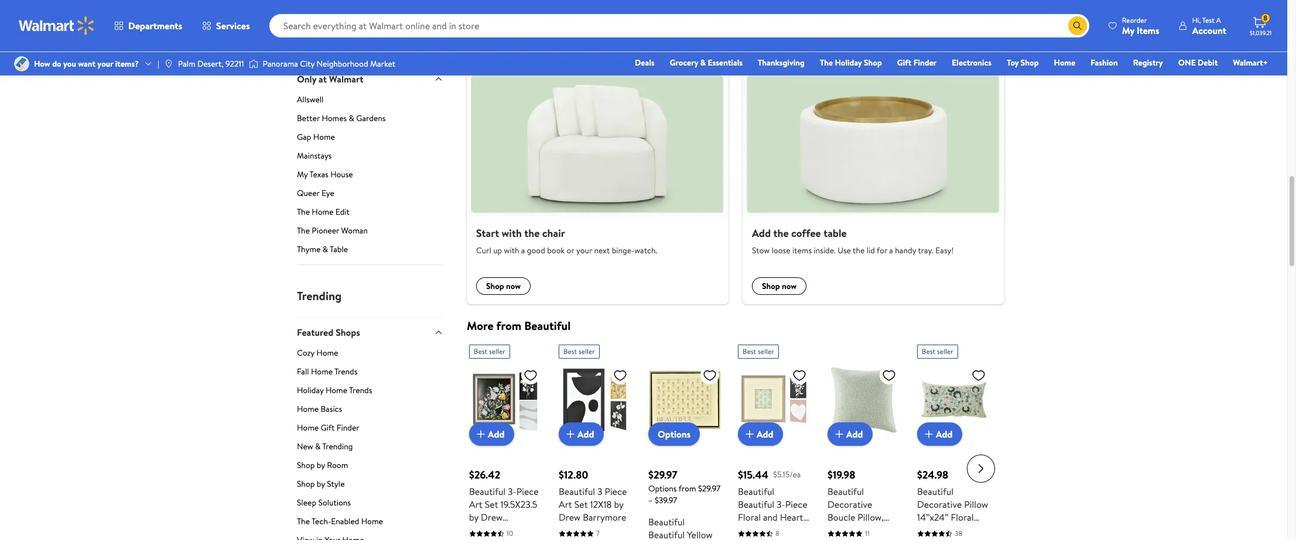 Task type: vqa. For each thing, say whether or not it's contained in the screenshot.
GET
no



Task type: describe. For each thing, give the bounding box(es) containing it.
seller for $26.42
[[489, 347, 506, 357]]

test
[[1203, 15, 1215, 25]]

pillow,
[[858, 512, 884, 524]]

thanksgiving
[[758, 57, 805, 69]]

x inside $15.44 $5.15/ea beautiful beautiful 3-piece floral and heart print set 14.5" x 15.5" by
[[797, 524, 801, 537]]

the up loose
[[774, 226, 789, 241]]

92211
[[226, 58, 244, 70]]

only
[[297, 72, 317, 85]]

home link
[[1049, 56, 1081, 69]]

 image for how
[[14, 56, 29, 71]]

featured for featured shops
[[297, 326, 334, 339]]

lid
[[867, 245, 875, 257]]

fall home trends
[[297, 366, 358, 378]]

neighborhood
[[317, 58, 368, 70]]

holiday home trends link
[[297, 385, 444, 402]]

fashion
[[1091, 57, 1118, 69]]

floral inside the "$24.98 beautiful decorative pillow 14"x24" floral paisley by drew barrymore"
[[951, 512, 974, 524]]

the home edit link
[[297, 206, 444, 223]]

add button for $12.80
[[559, 423, 604, 447]]

add to cart image for beautiful 3-piece art set 19.5x23.5 by drew barrymore
[[474, 428, 488, 442]]

home up fall home trends
[[317, 348, 338, 359]]

add button for $26.42
[[469, 423, 514, 447]]

texas
[[310, 169, 329, 180]]

3- inside $26.42 beautiful 3-piece art set 19.5x23.5 by drew barrymore
[[508, 486, 517, 499]]

a inside add the coffee table stow loose items inside. use the lid for a handy tray. easy!
[[890, 245, 893, 257]]

3- inside $15.44 $5.15/ea beautiful beautiful 3-piece floral and heart print set 14.5" x 15.5" by
[[777, 499, 786, 512]]

featured brands
[[297, 34, 381, 50]]

the holiday shop
[[820, 57, 882, 69]]

add inside add the coffee table stow loose items inside. use the lid for a handy tray. easy!
[[752, 226, 771, 241]]

fall
[[297, 366, 309, 378]]

mainstays link
[[297, 150, 444, 166]]

add to favorites list, beautiful 3 piece art set 12x18 by drew barrymore image
[[613, 369, 627, 383]]

grocery & essentials link
[[665, 56, 748, 69]]

gap home link
[[297, 131, 444, 148]]

gift finder link
[[892, 56, 942, 69]]

stow
[[752, 245, 770, 257]]

the for the holiday shop
[[820, 57, 833, 69]]

loose
[[772, 245, 791, 257]]

home left basics at left
[[297, 404, 319, 416]]

start with the chair curl up with a good book or your next binge-watch.
[[476, 226, 658, 257]]

inside.
[[814, 245, 836, 257]]

departments
[[128, 19, 182, 32]]

items
[[793, 245, 812, 257]]

one debit
[[1179, 57, 1218, 69]]

trends for fall home trends
[[335, 366, 358, 378]]

4 best seller from the left
[[922, 347, 954, 357]]

decorative for $19.98
[[828, 499, 873, 512]]

electronics link
[[947, 56, 997, 69]]

by inside $12.80 beautiful 3 piece art set 12x18 by drew barrymore
[[614, 499, 624, 512]]

add to favorites list, beautiful beautiful 3-piece floral and heart print set 14.5" x 15.5" by drew barrymore image
[[793, 369, 807, 383]]

shop the collection link
[[936, 49, 1005, 60]]

seller for $15.44
[[758, 347, 774, 357]]

shop by style link
[[297, 479, 444, 495]]

$1,039.21
[[1250, 29, 1272, 37]]

up
[[493, 245, 502, 257]]

toy shop link
[[1002, 56, 1044, 69]]

set for $12.80
[[575, 499, 588, 512]]

shop inside "shop by room" link
[[297, 460, 315, 472]]

table
[[330, 244, 348, 255]]

new & trending link
[[297, 441, 444, 458]]

beautiful inside $12.80 beautiful 3 piece art set 12x18 by drew barrymore
[[559, 486, 595, 499]]

palm desert, 92211
[[178, 58, 244, 70]]

0 vertical spatial from
[[497, 318, 522, 334]]

table
[[824, 226, 847, 241]]

$5.15/ea
[[773, 469, 801, 481]]

panorama
[[263, 58, 298, 70]]

complete your nook
[[467, 45, 571, 61]]

1 horizontal spatial holiday
[[835, 57, 862, 69]]

a inside start with the chair curl up with a good book or your next binge-watch.
[[521, 245, 525, 257]]

boucle
[[828, 512, 856, 524]]

1 horizontal spatial $29.97
[[698, 483, 721, 495]]

book
[[547, 245, 565, 257]]

add to favorites list, beautiful decorative pillow 14"x24" floral paisley by drew barrymore image
[[972, 369, 986, 383]]

one
[[1179, 57, 1196, 69]]

thanksgiving link
[[753, 56, 810, 69]]

add the coffee table stow loose items inside. use the lid for a handy tray. easy!
[[752, 226, 954, 257]]

1 vertical spatial trending
[[322, 441, 353, 453]]

search icon image
[[1073, 21, 1083, 30]]

Walmart Site-Wide search field
[[269, 14, 1090, 37]]

add for beautiful 3 piece art set 12x18 by drew barrymore
[[578, 428, 594, 441]]

add to cart image
[[743, 428, 757, 442]]

reorder my items
[[1122, 15, 1160, 37]]

deals link
[[630, 56, 660, 69]]

add to cart image for $24.98
[[922, 428, 936, 442]]

barrymore for $26.42
[[469, 524, 513, 537]]

now for the
[[782, 281, 797, 292]]

 image for palm
[[164, 59, 173, 69]]

departments button
[[104, 12, 192, 40]]

cozy
[[297, 348, 315, 359]]

& for table
[[323, 244, 328, 255]]

8 $1,039.21
[[1250, 13, 1272, 37]]

shop inside toy shop link
[[1021, 57, 1039, 69]]

gardens
[[356, 112, 386, 124]]

gift finder
[[897, 57, 937, 69]]

thyme & table link
[[297, 244, 444, 265]]

brands
[[345, 34, 381, 50]]

add to favorites list, beautiful 3-piece art set 19.5x23.5 by drew barrymore image
[[524, 369, 538, 383]]

gap
[[297, 131, 311, 143]]

0 horizontal spatial holiday
[[297, 385, 324, 397]]

product group containing $29.97
[[649, 340, 722, 541]]

beautiful inside $26.42 beautiful 3-piece art set 19.5x23.5 by drew barrymore
[[469, 486, 506, 499]]

drew for $26.42
[[481, 512, 503, 524]]

pur
[[545, 17, 563, 30]]

room
[[327, 460, 348, 472]]

the holiday shop link
[[815, 56, 888, 69]]

sage
[[828, 524, 847, 537]]

$24.98 beautiful decorative pillow 14"x24" floral paisley by drew barrymore
[[917, 468, 989, 541]]

1 vertical spatial finder
[[337, 423, 360, 434]]

toy
[[1007, 57, 1019, 69]]

toy shop
[[1007, 57, 1039, 69]]

beautiful inside the "$24.98 beautiful decorative pillow 14"x24" floral paisley by drew barrymore"
[[917, 486, 954, 499]]

the left the "lid"
[[853, 245, 865, 257]]

15.5"
[[738, 537, 756, 541]]

for
[[877, 245, 888, 257]]

& for essentials
[[701, 57, 706, 69]]

featured shops
[[297, 326, 360, 339]]

0 horizontal spatial 20
[[828, 537, 839, 541]]

edit
[[336, 206, 350, 218]]

1 horizontal spatial your
[[520, 45, 543, 61]]

now for with
[[506, 281, 521, 292]]

add to favorites list, beautiful beautiful yellow flower pattern linen print size 16" x 20" by drew barrymore image
[[703, 369, 717, 383]]

shop by style
[[297, 479, 345, 491]]

beautiful inside $19.98 beautiful decorative boucle pillow, sage green, 20 x 20 inches
[[828, 486, 864, 499]]

home basics
[[297, 404, 342, 416]]

items?
[[115, 58, 139, 70]]

hydration link
[[605, 0, 729, 31]]

cutlery
[[928, 17, 958, 30]]

best for $12.80
[[564, 347, 577, 357]]

the inside start with the chair curl up with a good book or your next binge-watch.
[[524, 226, 540, 241]]

fashion link
[[1086, 56, 1124, 69]]

5 add button from the left
[[917, 423, 962, 447]]

4 add button from the left
[[828, 423, 873, 447]]

drew inside the "$24.98 beautiful decorative pillow 14"x24" floral paisley by drew barrymore"
[[959, 524, 981, 537]]

1 horizontal spatial 20
[[879, 524, 890, 537]]

account
[[1193, 24, 1227, 37]]

best for $26.42
[[474, 347, 488, 357]]

eye
[[322, 187, 335, 199]]

shop inside start with the chair list item
[[486, 281, 504, 292]]

product group containing $26.42
[[469, 340, 543, 541]]

add the coffee table list item
[[736, 70, 1012, 305]]

0 vertical spatial finder
[[914, 57, 937, 69]]

walmart
[[329, 72, 364, 85]]

product group containing $24.98
[[917, 340, 991, 541]]

home right fall
[[311, 366, 333, 378]]

better
[[297, 112, 320, 124]]

best seller for $26.42
[[474, 347, 506, 357]]

hi,
[[1193, 15, 1201, 25]]

featured for featured brands
[[297, 34, 343, 50]]

piece inside $15.44 $5.15/ea beautiful beautiful 3-piece floral and heart print set 14.5" x 15.5" by
[[786, 499, 808, 512]]

queer eye
[[297, 187, 335, 199]]

add for $24.98
[[936, 428, 953, 441]]

sleep solutions
[[297, 498, 351, 509]]

home down sleep solutions link on the left bottom
[[361, 516, 383, 528]]

& for gadgets
[[796, 17, 802, 30]]

do
[[52, 58, 61, 70]]

more
[[467, 318, 494, 334]]

grocery & essentials
[[670, 57, 743, 69]]

solutions
[[318, 498, 351, 509]]

sleep
[[297, 498, 316, 509]]

add to favorites list, beautiful decorative boucle pillow, sage green, 20 x 20 inches, by drew barrymore image
[[882, 369, 896, 383]]



Task type: locate. For each thing, give the bounding box(es) containing it.
tools
[[773, 17, 794, 30]]

the up the thyme
[[297, 225, 310, 237]]

0 horizontal spatial my
[[297, 169, 308, 180]]

by left style
[[317, 479, 325, 491]]

options up $29.97 options from $29.97 – $39.97
[[658, 428, 691, 441]]

start with the chair list item
[[460, 70, 736, 305]]

$29.97 right $39.97
[[698, 483, 721, 495]]

2 best from the left
[[564, 347, 577, 357]]

print
[[738, 524, 758, 537]]

0 horizontal spatial from
[[497, 318, 522, 334]]

home up basics at left
[[326, 385, 347, 397]]

1 horizontal spatial my
[[1122, 24, 1135, 37]]

beautiful beautiful yellow flower pattern linen print size 16" x 20" by drew barrymore image
[[649, 364, 722, 437]]

and
[[763, 512, 778, 524]]

list
[[460, 0, 1012, 31], [460, 70, 1012, 305]]

x right pillow,
[[892, 524, 897, 537]]

8 for 8
[[776, 529, 780, 539]]

best seller for $12.80
[[564, 347, 595, 357]]

seller up beautiful 3 piece art set 12x18 by drew barrymore image
[[579, 347, 595, 357]]

add to cart image
[[474, 428, 488, 442], [564, 428, 578, 442], [833, 428, 847, 442], [922, 428, 936, 442]]

options up the beautiful beautiful yello
[[649, 483, 677, 495]]

0 horizontal spatial set
[[485, 499, 498, 512]]

1 floral from the left
[[738, 512, 761, 524]]

your right or
[[576, 245, 592, 257]]

1 horizontal spatial decorative
[[917, 499, 962, 512]]

$12.80
[[559, 468, 588, 483]]

holiday
[[835, 57, 862, 69], [297, 385, 324, 397]]

barrymore for $12.80
[[583, 512, 627, 524]]

barrymore inside $12.80 beautiful 3 piece art set 12x18 by drew barrymore
[[583, 512, 627, 524]]

options inside $29.97 options from $29.97 – $39.97
[[649, 483, 677, 495]]

seller up beautiful beautiful 3-piece floral and heart print set 14.5" x 15.5" by drew barrymore image
[[758, 347, 774, 357]]

1 horizontal spatial now
[[782, 281, 797, 292]]

14.5"
[[776, 524, 795, 537]]

 image
[[249, 58, 258, 70]]

2 add button from the left
[[559, 423, 604, 447]]

0 horizontal spatial shop now
[[486, 281, 521, 292]]

the down queer
[[297, 206, 310, 218]]

product group containing $19.98
[[828, 340, 901, 541]]

 image
[[14, 56, 29, 71], [164, 59, 173, 69]]

list containing beautiful by pur
[[460, 0, 1012, 31]]

shop now down loose
[[762, 281, 797, 292]]

add to cart image up $12.80 on the bottom of the page
[[564, 428, 578, 442]]

1 a from the left
[[521, 245, 525, 257]]

piece inside $12.80 beautiful 3 piece art set 12x18 by drew barrymore
[[605, 486, 627, 499]]

finder down the cutlery
[[914, 57, 937, 69]]

0 horizontal spatial barrymore
[[469, 524, 513, 537]]

0 horizontal spatial $29.97
[[649, 468, 678, 483]]

4 best from the left
[[922, 347, 936, 357]]

1 horizontal spatial gift
[[897, 57, 912, 69]]

8 inside 8 $1,039.21
[[1264, 13, 1268, 23]]

drew left 12x18
[[559, 512, 581, 524]]

2 list from the top
[[460, 70, 1012, 305]]

your right "want"
[[97, 58, 113, 70]]

0 horizontal spatial art
[[469, 499, 483, 512]]

by right 15.5"
[[759, 537, 768, 541]]

best up beautiful beautiful 3-piece floral and heart print set 14.5" x 15.5" by drew barrymore image
[[743, 347, 756, 357]]

0 vertical spatial options
[[658, 428, 691, 441]]

1 seller from the left
[[489, 347, 506, 357]]

1 vertical spatial gift
[[321, 423, 335, 434]]

38
[[955, 529, 963, 539]]

chair
[[542, 226, 565, 241]]

drew down $26.42
[[481, 512, 503, 524]]

add to cart image for beautiful 3 piece art set 12x18 by drew barrymore
[[564, 428, 578, 442]]

0 vertical spatial featured
[[297, 34, 343, 50]]

by left room
[[317, 460, 325, 472]]

barrymore down 19.5x23.5
[[469, 524, 513, 537]]

1 vertical spatial from
[[679, 483, 696, 495]]

8 up $1,039.21
[[1264, 13, 1268, 23]]

beautiful by pur
[[495, 17, 563, 30]]

best down more
[[474, 347, 488, 357]]

add up $26.42
[[488, 428, 505, 441]]

0 vertical spatial my
[[1122, 24, 1135, 37]]

0 horizontal spatial gift
[[321, 423, 335, 434]]

0 vertical spatial trending
[[297, 288, 342, 304]]

add up stow
[[752, 226, 771, 241]]

decorative up paisley
[[917, 499, 962, 512]]

my left items
[[1122, 24, 1135, 37]]

1 featured from the top
[[297, 34, 343, 50]]

home down search icon
[[1054, 57, 1076, 69]]

add button up $19.98
[[828, 423, 873, 447]]

market
[[370, 58, 396, 70]]

2 horizontal spatial set
[[760, 524, 774, 537]]

binge-
[[612, 245, 635, 257]]

seller down more
[[489, 347, 506, 357]]

1 horizontal spatial barrymore
[[583, 512, 627, 524]]

add button up $26.42
[[469, 423, 514, 447]]

0 vertical spatial 8
[[1264, 13, 1268, 23]]

home right gap
[[313, 131, 335, 143]]

0 horizontal spatial x
[[797, 524, 801, 537]]

add for beautiful beautiful 3-piece floral and heart print set 14.5" x 15.5" by 
[[757, 428, 774, 441]]

1 vertical spatial my
[[297, 169, 308, 180]]

cutlery link
[[881, 0, 1005, 31]]

cozy home
[[297, 348, 338, 359]]

want
[[78, 58, 95, 70]]

the left collection
[[956, 49, 968, 60]]

now up more from beautiful
[[506, 281, 521, 292]]

barrymore down 14"x24"
[[917, 537, 961, 541]]

2 x from the left
[[892, 524, 897, 537]]

a
[[1217, 15, 1221, 25]]

by inside $15.44 $5.15/ea beautiful beautiful 3-piece floral and heart print set 14.5" x 15.5" by
[[759, 537, 768, 541]]

$15.44
[[738, 468, 769, 483]]

piece inside $26.42 beautiful 3-piece art set 19.5x23.5 by drew barrymore
[[517, 486, 539, 499]]

2 art from the left
[[559, 499, 572, 512]]

add for beautiful 3-piece art set 19.5x23.5 by drew barrymore
[[488, 428, 505, 441]]

1 horizontal spatial art
[[559, 499, 572, 512]]

featured up panorama city neighborhood market
[[297, 34, 343, 50]]

Search search field
[[269, 14, 1090, 37]]

1 x from the left
[[797, 524, 801, 537]]

items
[[1137, 24, 1160, 37]]

shop inside the holiday shop link
[[864, 57, 882, 69]]

product group containing $15.44
[[738, 340, 811, 541]]

4 seller from the left
[[937, 347, 954, 357]]

3 product group from the left
[[649, 340, 722, 541]]

1 product group from the left
[[469, 340, 543, 541]]

featured up cozy home
[[297, 326, 334, 339]]

add button up $15.44
[[738, 423, 783, 447]]

my texas house
[[297, 169, 353, 180]]

decorative inside $19.98 beautiful decorative boucle pillow, sage green, 20 x 20 inches
[[828, 499, 873, 512]]

shop now inside start with the chair list item
[[486, 281, 521, 292]]

20 right 11
[[879, 524, 890, 537]]

1 shop now from the left
[[486, 281, 521, 292]]

barrymore inside the "$24.98 beautiful decorative pillow 14"x24" floral paisley by drew barrymore"
[[917, 537, 961, 541]]

shop now for with
[[486, 281, 521, 292]]

art for $12.80
[[559, 499, 572, 512]]

electronics
[[952, 57, 992, 69]]

& right homes
[[349, 112, 354, 124]]

0 horizontal spatial  image
[[14, 56, 29, 71]]

tray.
[[918, 245, 934, 257]]

my inside reorder my items
[[1122, 24, 1135, 37]]

1 vertical spatial options
[[649, 483, 677, 495]]

beautiful beautiful 3-piece floral and heart print set 14.5" x 15.5" by drew barrymore image
[[738, 364, 811, 437]]

shop inside add the coffee table list item
[[762, 281, 780, 292]]

2 horizontal spatial your
[[576, 245, 592, 257]]

1 horizontal spatial floral
[[951, 512, 974, 524]]

floral inside $15.44 $5.15/ea beautiful beautiful 3-piece floral and heart print set 14.5" x 15.5" by
[[738, 512, 761, 524]]

gift right the holiday shop
[[897, 57, 912, 69]]

trends inside fall home trends link
[[335, 366, 358, 378]]

2 horizontal spatial piece
[[786, 499, 808, 512]]

holiday down fall
[[297, 385, 324, 397]]

set left 12x18
[[575, 499, 588, 512]]

10
[[507, 529, 513, 539]]

1 horizontal spatial finder
[[914, 57, 937, 69]]

3 add button from the left
[[738, 423, 783, 447]]

your left nook
[[520, 45, 543, 61]]

with right the 'up'
[[504, 245, 519, 257]]

home
[[1054, 57, 1076, 69], [313, 131, 335, 143], [312, 206, 334, 218], [317, 348, 338, 359], [311, 366, 333, 378], [326, 385, 347, 397], [297, 404, 319, 416], [297, 423, 319, 434], [361, 516, 383, 528]]

1 horizontal spatial  image
[[164, 59, 173, 69]]

1 vertical spatial list
[[460, 70, 1012, 305]]

1 horizontal spatial piece
[[605, 486, 627, 499]]

add up $24.98
[[936, 428, 953, 441]]

1 horizontal spatial 8
[[1264, 13, 1268, 23]]

0 vertical spatial holiday
[[835, 57, 862, 69]]

set
[[485, 499, 498, 512], [575, 499, 588, 512], [760, 524, 774, 537]]

6 product group from the left
[[917, 340, 991, 541]]

& left table
[[323, 244, 328, 255]]

nook
[[545, 45, 571, 61]]

home up new
[[297, 423, 319, 434]]

shops
[[336, 326, 360, 339]]

$26.42
[[469, 468, 501, 483]]

0 horizontal spatial now
[[506, 281, 521, 292]]

floral
[[738, 512, 761, 524], [951, 512, 974, 524]]

drew for $12.80
[[559, 512, 581, 524]]

1 horizontal spatial x
[[892, 524, 897, 537]]

& right tools
[[796, 17, 802, 30]]

drew inside $12.80 beautiful 3 piece art set 12x18 by drew barrymore
[[559, 512, 581, 524]]

0 horizontal spatial decorative
[[828, 499, 873, 512]]

start
[[476, 226, 499, 241]]

x inside $19.98 beautiful decorative boucle pillow, sage green, 20 x 20 inches
[[892, 524, 897, 537]]

2 best seller from the left
[[564, 347, 595, 357]]

3 seller from the left
[[758, 347, 774, 357]]

from inside $29.97 options from $29.97 – $39.97
[[679, 483, 696, 495]]

gift up new & trending
[[321, 423, 335, 434]]

1 vertical spatial 8
[[776, 529, 780, 539]]

by down $26.42
[[469, 512, 479, 524]]

by inside the "$24.98 beautiful decorative pillow 14"x24" floral paisley by drew barrymore"
[[947, 524, 957, 537]]

beautiful beautiful yello
[[649, 516, 719, 541]]

paisley
[[917, 524, 945, 537]]

beautiful by pur link
[[467, 0, 591, 31]]

20
[[879, 524, 890, 537], [828, 537, 839, 541]]

by inside $26.42 beautiful 3-piece art set 19.5x23.5 by drew barrymore
[[469, 512, 479, 524]]

the for the tech-enabled home
[[297, 516, 310, 528]]

art for $26.42
[[469, 499, 483, 512]]

how do you want your items?
[[34, 58, 139, 70]]

trending up room
[[322, 441, 353, 453]]

0 horizontal spatial 8
[[776, 529, 780, 539]]

$15.44 $5.15/ea beautiful beautiful 3-piece floral and heart print set 14.5" x 15.5" by 
[[738, 468, 808, 541]]

beautiful decorative boucle pillow, sage green, 20 x 20 inches, by drew barrymore image
[[828, 364, 901, 437]]

gift inside home gift finder link
[[321, 423, 335, 434]]

1 horizontal spatial a
[[890, 245, 893, 257]]

best seller down more
[[474, 347, 506, 357]]

you
[[63, 58, 76, 70]]

2 product group from the left
[[559, 340, 632, 541]]

the for the pioneer woman
[[297, 225, 310, 237]]

trends for holiday home trends
[[349, 385, 372, 397]]

the for the home edit
[[297, 206, 310, 218]]

product group
[[469, 340, 543, 541], [559, 340, 632, 541], [649, 340, 722, 541], [738, 340, 811, 541], [828, 340, 901, 541], [917, 340, 991, 541]]

mainstays
[[297, 150, 332, 162]]

2 featured from the top
[[297, 326, 334, 339]]

by right paisley
[[947, 524, 957, 537]]

1 best from the left
[[474, 347, 488, 357]]

heart
[[780, 512, 804, 524]]

tools & gadgets
[[773, 17, 837, 30]]

home up pioneer
[[312, 206, 334, 218]]

the
[[820, 57, 833, 69], [297, 206, 310, 218], [297, 225, 310, 237], [297, 516, 310, 528]]

decorative for $24.98
[[917, 499, 962, 512]]

my left texas
[[297, 169, 308, 180]]

1 horizontal spatial 3-
[[777, 499, 786, 512]]

tech-
[[312, 516, 331, 528]]

next slide for product carousel list image
[[967, 455, 995, 483]]

seller for $12.80
[[579, 347, 595, 357]]

the
[[956, 49, 968, 60], [524, 226, 540, 241], [774, 226, 789, 241], [853, 245, 865, 257]]

0 vertical spatial $29.97
[[649, 468, 678, 483]]

$29.97 up $39.97
[[649, 468, 678, 483]]

gift inside gift finder link
[[897, 57, 912, 69]]

from
[[497, 318, 522, 334], [679, 483, 696, 495]]

1 best seller from the left
[[474, 347, 506, 357]]

trending up featured shops
[[297, 288, 342, 304]]

set inside $12.80 beautiful 3 piece art set 12x18 by drew barrymore
[[575, 499, 588, 512]]

best up beautiful decorative pillow 14"x24" floral paisley by drew barrymore image
[[922, 347, 936, 357]]

2 horizontal spatial barrymore
[[917, 537, 961, 541]]

3 best seller from the left
[[743, 347, 774, 357]]

1 vertical spatial with
[[504, 245, 519, 257]]

list containing start with the chair
[[460, 70, 1012, 305]]

decorative inside the "$24.98 beautiful decorative pillow 14"x24" floral paisley by drew barrymore"
[[917, 499, 962, 512]]

a right for
[[890, 245, 893, 257]]

only at walmart button
[[297, 64, 444, 94]]

1 horizontal spatial drew
[[559, 512, 581, 524]]

1 vertical spatial holiday
[[297, 385, 324, 397]]

|
[[158, 58, 159, 70]]

by
[[533, 17, 543, 30], [317, 460, 325, 472], [317, 479, 325, 491], [614, 499, 624, 512], [469, 512, 479, 524], [947, 524, 957, 537], [759, 537, 768, 541]]

enabled
[[331, 516, 359, 528]]

the tech-enabled home link
[[297, 516, 444, 533]]

$29.97 options from $29.97 – $39.97
[[649, 468, 721, 507]]

by inside 'list'
[[533, 17, 543, 30]]

trends up holiday home trends
[[335, 366, 358, 378]]

$39.97
[[655, 495, 677, 507]]

beautiful decorative pillow 14"x24" floral paisley by drew barrymore image
[[917, 364, 991, 437]]

1 art from the left
[[469, 499, 483, 512]]

0 horizontal spatial a
[[521, 245, 525, 257]]

0 horizontal spatial your
[[97, 58, 113, 70]]

piece for $12.80
[[605, 486, 627, 499]]

1 now from the left
[[506, 281, 521, 292]]

seller up beautiful decorative pillow 14"x24" floral paisley by drew barrymore image
[[937, 347, 954, 357]]

$24.98
[[917, 468, 949, 483]]

shop now for the
[[762, 281, 797, 292]]

& right new
[[315, 441, 321, 453]]

2 shop now from the left
[[762, 281, 797, 292]]

 image right |
[[164, 59, 173, 69]]

shop now inside add the coffee table list item
[[762, 281, 797, 292]]

0 vertical spatial gift
[[897, 57, 912, 69]]

trends inside holiday home trends link
[[349, 385, 372, 397]]

art inside $26.42 beautiful 3-piece art set 19.5x23.5 by drew barrymore
[[469, 499, 483, 512]]

finder down basics at left
[[337, 423, 360, 434]]

1 horizontal spatial shop now
[[762, 281, 797, 292]]

only at walmart
[[297, 72, 364, 85]]

add up $15.44
[[757, 428, 774, 441]]

set inside $26.42 beautiful 3-piece art set 19.5x23.5 by drew barrymore
[[485, 499, 498, 512]]

2 seller from the left
[[579, 347, 595, 357]]

1 vertical spatial $29.97
[[698, 483, 721, 495]]

deals
[[635, 57, 655, 69]]

3 best from the left
[[743, 347, 756, 357]]

& right grocery
[[701, 57, 706, 69]]

set left 19.5x23.5
[[485, 499, 498, 512]]

3 add to cart image from the left
[[833, 428, 847, 442]]

shop by room
[[297, 460, 348, 472]]

8 inside product group
[[776, 529, 780, 539]]

a left good
[[521, 245, 525, 257]]

now down loose
[[782, 281, 797, 292]]

walmart+ link
[[1228, 56, 1274, 69]]

walmart image
[[19, 16, 95, 35]]

best seller up beautiful decorative pillow 14"x24" floral paisley by drew barrymore image
[[922, 347, 954, 357]]

3- up 14.5"
[[777, 499, 786, 512]]

best seller up beautiful beautiful 3-piece floral and heart print set 14.5" x 15.5" by drew barrymore image
[[743, 347, 774, 357]]

featured shops button
[[297, 318, 444, 348]]

from right $39.97
[[679, 483, 696, 495]]

art inside $12.80 beautiful 3 piece art set 12x18 by drew barrymore
[[559, 499, 572, 512]]

2 now from the left
[[782, 281, 797, 292]]

now inside add the coffee table list item
[[782, 281, 797, 292]]

0 horizontal spatial 3-
[[508, 486, 517, 499]]

thyme & table
[[297, 244, 348, 255]]

hydration
[[647, 17, 687, 30]]

4 add to cart image from the left
[[922, 428, 936, 442]]

add
[[752, 226, 771, 241], [488, 428, 505, 441], [578, 428, 594, 441], [757, 428, 774, 441], [847, 428, 863, 441], [936, 428, 953, 441]]

& inside 'link'
[[796, 17, 802, 30]]

add to cart image up $24.98
[[922, 428, 936, 442]]

art down $26.42
[[469, 499, 483, 512]]

piece for $26.42
[[517, 486, 539, 499]]

add button up $12.80 on the bottom of the page
[[559, 423, 604, 447]]

1 vertical spatial featured
[[297, 326, 334, 339]]

1 vertical spatial trends
[[349, 385, 372, 397]]

holiday down gadgets
[[835, 57, 862, 69]]

1 horizontal spatial from
[[679, 483, 696, 495]]

tools & gadgets link
[[743, 0, 867, 31]]

1 add to cart image from the left
[[474, 428, 488, 442]]

0 horizontal spatial finder
[[337, 423, 360, 434]]

4 product group from the left
[[738, 340, 811, 541]]

watch.
[[635, 245, 658, 257]]

add up $12.80 on the bottom of the page
[[578, 428, 594, 441]]

with up the 'up'
[[502, 226, 522, 241]]

0 horizontal spatial piece
[[517, 486, 539, 499]]

1 list from the top
[[460, 0, 1012, 31]]

2 add to cart image from the left
[[564, 428, 578, 442]]

0 horizontal spatial floral
[[738, 512, 761, 524]]

3- up 10
[[508, 486, 517, 499]]

add button up $24.98
[[917, 423, 962, 447]]

beautiful 3 piece art set 12x18 by drew barrymore image
[[559, 364, 632, 437]]

set for $26.42
[[485, 499, 498, 512]]

beautiful 3-piece art set 19.5x23.5 by drew barrymore image
[[469, 364, 543, 437]]

add to cart image up $19.98
[[833, 428, 847, 442]]

add button for $15.44
[[738, 423, 783, 447]]

0 horizontal spatial drew
[[481, 512, 503, 524]]

trends down fall home trends link
[[349, 385, 372, 397]]

desert,
[[197, 58, 224, 70]]

2 decorative from the left
[[917, 499, 962, 512]]

0 vertical spatial list
[[460, 0, 1012, 31]]

0 vertical spatial trends
[[335, 366, 358, 378]]

debit
[[1198, 57, 1218, 69]]

$19.98
[[828, 468, 856, 483]]

best up beautiful 3 piece art set 12x18 by drew barrymore image
[[564, 347, 577, 357]]

drew inside $26.42 beautiful 3-piece art set 19.5x23.5 by drew barrymore
[[481, 512, 503, 524]]

drew down 'pillow'
[[959, 524, 981, 537]]

5 product group from the left
[[828, 340, 901, 541]]

x right 14.5"
[[797, 524, 801, 537]]

20 down boucle
[[828, 537, 839, 541]]

handy
[[895, 245, 917, 257]]

best seller for $15.44
[[743, 347, 774, 357]]

your inside start with the chair curl up with a good book or your next binge-watch.
[[576, 245, 592, 257]]

2 a from the left
[[890, 245, 893, 257]]

now inside start with the chair list item
[[506, 281, 521, 292]]

easy!
[[936, 245, 954, 257]]

barrymore inside $26.42 beautiful 3-piece art set 19.5x23.5 by drew barrymore
[[469, 524, 513, 537]]

& for trending
[[315, 441, 321, 453]]

the down gadgets
[[820, 57, 833, 69]]

pioneer
[[312, 225, 339, 237]]

product group containing $12.80
[[559, 340, 632, 541]]

1 decorative from the left
[[828, 499, 873, 512]]

fall home trends link
[[297, 366, 444, 383]]

use
[[838, 245, 851, 257]]

best for $15.44
[[743, 347, 756, 357]]

the left tech-
[[297, 516, 310, 528]]

8 for 8 $1,039.21
[[1264, 13, 1268, 23]]

featured inside dropdown button
[[297, 326, 334, 339]]

allswell
[[297, 94, 324, 105]]

options inside 'link'
[[658, 428, 691, 441]]

by right 12x18
[[614, 499, 624, 512]]

8 down and
[[776, 529, 780, 539]]

1 horizontal spatial set
[[575, 499, 588, 512]]

grocery
[[670, 57, 699, 69]]

2 horizontal spatial drew
[[959, 524, 981, 537]]

my texas house link
[[297, 169, 444, 185]]

set inside $15.44 $5.15/ea beautiful beautiful 3-piece floral and heart print set 14.5" x 15.5" by
[[760, 524, 774, 537]]

2 floral from the left
[[951, 512, 974, 524]]

14"x24"
[[917, 512, 949, 524]]

set left 14.5"
[[760, 524, 774, 537]]

$26.42 beautiful 3-piece art set 19.5x23.5 by drew barrymore
[[469, 468, 539, 537]]

add up $19.98
[[847, 428, 863, 441]]

0 vertical spatial with
[[502, 226, 522, 241]]

best
[[474, 347, 488, 357], [564, 347, 577, 357], [743, 347, 756, 357], [922, 347, 936, 357]]

options
[[658, 428, 691, 441], [649, 483, 677, 495]]

1 add button from the left
[[469, 423, 514, 447]]



